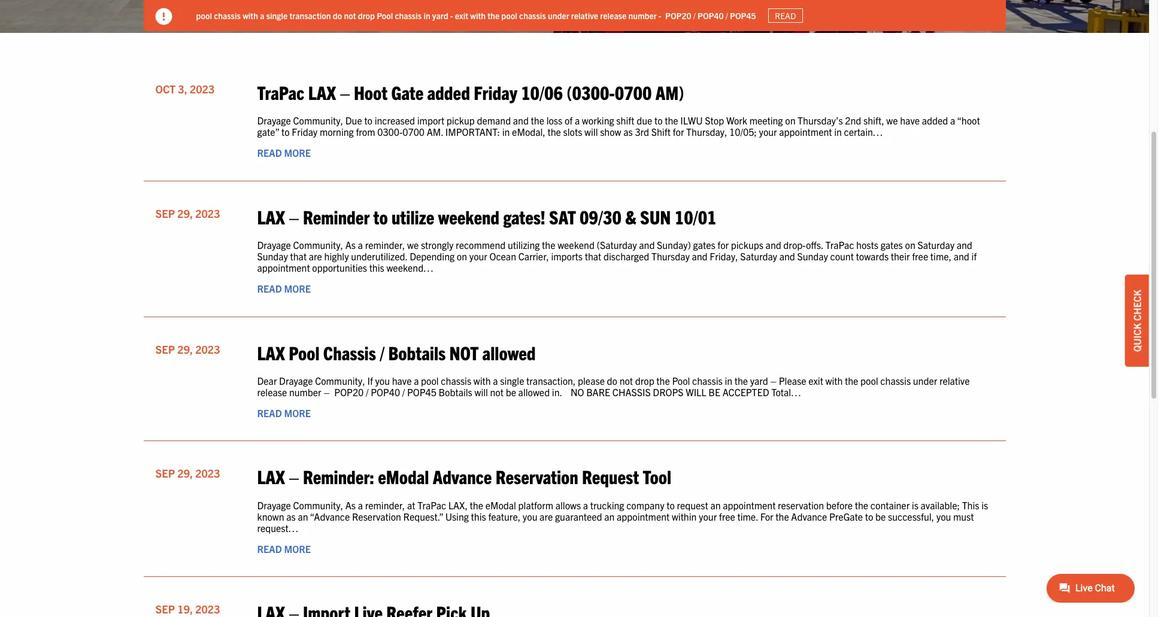 Task type: locate. For each thing, give the bounding box(es) containing it.
drayage
[[257, 114, 291, 126], [257, 239, 291, 251], [279, 375, 313, 387], [257, 499, 291, 511]]

drayage inside drayage community, due to increased import pickup demand and the loss of a working shift due to the ilwu stop work meeting on thursday's 2nd shift, we have added a "hoot gate" to friday morning from 0300-0700 am. important: in emodal, the slots will show as 3rd shift for thursday, 10/05; your appointment in certain…
[[257, 114, 291, 126]]

29, inside lax pool chassis / bobtails not allowed article
[[178, 342, 193, 356]]

4 sep from the top
[[155, 603, 175, 617]]

0 vertical spatial we
[[887, 114, 898, 126]]

sep inside lax pool chassis / bobtails not allowed article
[[155, 342, 175, 356]]

-
[[450, 10, 453, 21], [659, 10, 662, 21]]

single
[[266, 10, 288, 21], [500, 375, 524, 387]]

2023 inside lax pool chassis / bobtails not allowed article
[[195, 342, 220, 356]]

allowed right "not"
[[483, 341, 536, 364]]

will down "not"
[[475, 386, 488, 398]]

as left the '3rd'
[[624, 126, 633, 138]]

read inside the trapac lax – hoot gate added friday 10/06 (0300-0700 am) article
[[257, 147, 282, 159]]

1 vertical spatial are
[[540, 511, 553, 523]]

advance inside the drayage community, as a reminder, at trapac lax, the emodal platform allows a trucking company to request an appointment reservation before the container is available; this is known as an "advance reservation request." using this feature, you are guaranteed an appointment within your free time. for the advance pregate to be successful, you must request…
[[792, 511, 828, 523]]

in
[[424, 10, 431, 21], [503, 126, 510, 138], [835, 126, 842, 138], [725, 375, 733, 387]]

community, left if
[[315, 375, 365, 387]]

read
[[775, 10, 796, 21], [257, 147, 282, 159], [257, 283, 282, 295], [257, 407, 282, 419], [257, 543, 282, 555]]

reminder, left at
[[365, 499, 405, 511]]

pregate
[[830, 511, 863, 523]]

for
[[673, 126, 684, 138], [718, 239, 729, 251]]

0 vertical spatial reservation
[[496, 465, 579, 488]]

1 horizontal spatial we
[[887, 114, 898, 126]]

lax – reminder to utilize weekend gates!   sat 09/30 & sun 10/01
[[257, 205, 717, 228]]

advance up lax,
[[433, 465, 492, 488]]

1 vertical spatial allowed
[[519, 386, 550, 398]]

be inside dear drayage community, if you have a pool chassis with a single transaction, please do not drop the pool chassis in the yard – please exit with the pool chassis under relative release number –  pop20 / pop40 / pop45 bobtails will not be allowed in.    no bare chassis drops will be accepted total…
[[506, 386, 516, 398]]

pickups
[[731, 239, 764, 251]]

no
[[571, 386, 584, 398]]

pop45
[[730, 10, 756, 21], [407, 386, 437, 398]]

friday up demand
[[474, 80, 518, 104]]

be left transaction,
[[506, 386, 516, 398]]

do right please on the bottom
[[607, 375, 618, 387]]

company
[[627, 499, 665, 511]]

do right transaction
[[333, 10, 342, 21]]

this left weekend…
[[369, 262, 384, 274]]

bare
[[587, 386, 611, 398]]

your left ocean at top left
[[470, 250, 488, 262]]

community, down reminder:
[[293, 499, 343, 511]]

29, for lax pool chassis / bobtails not allowed
[[178, 342, 193, 356]]

0 horizontal spatial your
[[470, 250, 488, 262]]

gates right hosts
[[881, 239, 903, 251]]

0700 up the shift
[[615, 80, 652, 104]]

0 horizontal spatial as
[[287, 511, 296, 523]]

pop45 left read link
[[730, 10, 756, 21]]

free right "their"
[[913, 250, 929, 262]]

thursday's
[[798, 114, 843, 126]]

do
[[333, 10, 342, 21], [607, 375, 618, 387]]

drop inside dear drayage community, if you have a pool chassis with a single transaction, please do not drop the pool chassis in the yard – please exit with the pool chassis under relative release number –  pop20 / pop40 / pop45 bobtails will not be allowed in.    no bare chassis drops will be accepted total…
[[636, 375, 655, 387]]

0 horizontal spatial number
[[289, 386, 322, 398]]

1 vertical spatial exit
[[809, 375, 824, 387]]

we right shift,
[[887, 114, 898, 126]]

for inside drayage community, due to increased import pickup demand and the loss of a working shift due to the ilwu stop work meeting on thursday's 2nd shift, we have added a "hoot gate" to friday morning from 0300-0700 am. important: in emodal, the slots will show as 3rd shift for thursday, 10/05; your appointment in certain…
[[673, 126, 684, 138]]

pool chassis with a single transaction  do not drop pool chassis in yard -  exit with the pool chassis under relative release number -  pop20 / pop40 / pop45
[[196, 10, 756, 21]]

bobtails down "not"
[[439, 386, 473, 398]]

your inside drayage community, due to increased import pickup demand and the loss of a working shift due to the ilwu stop work meeting on thursday's 2nd shift, we have added a "hoot gate" to friday morning from 0300-0700 am. important: in emodal, the slots will show as 3rd shift for thursday, 10/05; your appointment in certain…
[[759, 126, 777, 138]]

gates down 10/01
[[693, 239, 716, 251]]

0 horizontal spatial have
[[392, 375, 412, 387]]

–
[[340, 80, 350, 104], [289, 205, 299, 228], [771, 375, 777, 387], [289, 465, 299, 488]]

read inside "lax – reminder to utilize weekend gates!   sat 09/30 & sun 10/01" article
[[257, 283, 282, 295]]

0 horizontal spatial will
[[475, 386, 488, 398]]

0 vertical spatial as
[[346, 239, 356, 251]]

3 more from the top
[[284, 407, 311, 419]]

as up opportunities
[[346, 239, 356, 251]]

on
[[786, 114, 796, 126], [906, 239, 916, 251], [457, 250, 467, 262]]

single left transaction,
[[500, 375, 524, 387]]

are inside drayage community, as a reminder, we strongly recommend utilizing the weekend (saturday and sunday) gates for pickups and drop-offs. trapac hosts gates on saturday and sunday that are highly underutilized. depending on your ocean carrier, imports that discharged thursday and friday, saturday and sunday count towards their free time, and if appointment opportunities this weekend…
[[309, 250, 322, 262]]

3 read more from the top
[[257, 407, 311, 419]]

0 vertical spatial as
[[624, 126, 633, 138]]

0 horizontal spatial yard
[[432, 10, 448, 21]]

sun
[[641, 205, 671, 228]]

and left sunday)
[[639, 239, 655, 251]]

1 vertical spatial as
[[287, 511, 296, 523]]

drayage inside the drayage community, as a reminder, at trapac lax, the emodal platform allows a trucking company to request an appointment reservation before the container is available; this is known as an "advance reservation request." using this feature, you are guaranteed an appointment within your free time. for the advance pregate to be successful, you must request…
[[257, 499, 291, 511]]

sep 29, 2023 inside lax – reminder: emodal advance reservation request tool article
[[155, 467, 220, 481]]

29, inside lax – reminder: emodal advance reservation request tool article
[[178, 467, 193, 481]]

/
[[694, 10, 696, 21], [726, 10, 728, 21], [380, 341, 385, 364], [366, 386, 369, 398], [402, 386, 405, 398]]

read more inside the trapac lax – hoot gate added friday 10/06 (0300-0700 am) article
[[257, 147, 311, 159]]

more for reminder:
[[284, 543, 311, 555]]

1 vertical spatial friday
[[292, 126, 318, 138]]

am.
[[427, 126, 443, 138]]

as right known
[[287, 511, 296, 523]]

ilwu
[[681, 114, 703, 126]]

1 vertical spatial advance
[[792, 511, 828, 523]]

0 vertical spatial emodal
[[378, 465, 429, 488]]

0 horizontal spatial release
[[257, 386, 287, 398]]

2 vertical spatial pool
[[672, 375, 690, 387]]

1 horizontal spatial yard
[[751, 375, 769, 387]]

reminder, inside the drayage community, as a reminder, at trapac lax, the emodal platform allows a trucking company to request an appointment reservation before the container is available; this is known as an "advance reservation request." using this feature, you are guaranteed an appointment within your free time. for the advance pregate to be successful, you must request…
[[365, 499, 405, 511]]

1 horizontal spatial relative
[[940, 375, 970, 387]]

2 that from the left
[[585, 250, 602, 262]]

1 vertical spatial reservation
[[352, 511, 401, 523]]

more inside lax pool chassis / bobtails not allowed article
[[284, 407, 311, 419]]

1 horizontal spatial you
[[523, 511, 538, 523]]

release inside dear drayage community, if you have a pool chassis with a single transaction, please do not drop the pool chassis in the yard – please exit with the pool chassis under relative release number –  pop20 / pop40 / pop45 bobtails will not be allowed in.    no bare chassis drops will be accepted total…
[[257, 386, 287, 398]]

that right imports
[[585, 250, 602, 262]]

time.
[[738, 511, 759, 523]]

more inside the trapac lax – hoot gate added friday 10/06 (0300-0700 am) article
[[284, 147, 311, 159]]

community, for reminder
[[293, 239, 343, 251]]

1 horizontal spatial pop40
[[698, 10, 724, 21]]

trapac lax – hoot gate added friday 10/06 (0300-0700 am) article
[[143, 69, 1006, 181]]

to
[[364, 114, 373, 126], [655, 114, 663, 126], [282, 126, 290, 138], [374, 205, 388, 228], [667, 499, 675, 511], [866, 511, 874, 523]]

1 vertical spatial trapac
[[826, 239, 855, 251]]

0 horizontal spatial 0700
[[403, 126, 425, 138]]

drayage for lax – reminder to utilize weekend gates!   sat 09/30 & sun 10/01
[[257, 239, 291, 251]]

2023 inside the trapac lax – hoot gate added friday 10/06 (0300-0700 am) article
[[190, 82, 215, 96]]

1 vertical spatial we
[[407, 239, 419, 251]]

reminder, for to
[[365, 239, 405, 251]]

2 vertical spatial trapac
[[418, 499, 446, 511]]

2 sunday from the left
[[798, 250, 828, 262]]

saturday
[[918, 239, 955, 251], [741, 250, 778, 262]]

added inside drayage community, due to increased import pickup demand and the loss of a working shift due to the ilwu stop work meeting on thursday's 2nd shift, we have added a "hoot gate" to friday morning from 0300-0700 am. important: in emodal, the slots will show as 3rd shift for thursday, 10/05; your appointment in certain…
[[922, 114, 949, 126]]

2 - from the left
[[659, 10, 662, 21]]

chassis
[[613, 386, 651, 398]]

as
[[346, 239, 356, 251], [346, 499, 356, 511]]

read for lax – reminder: emodal advance reservation request tool
[[257, 543, 282, 555]]

your inside the drayage community, as a reminder, at trapac lax, the emodal platform allows a trucking company to request an appointment reservation before the container is available; this is known as an "advance reservation request." using this feature, you are guaranteed an appointment within your free time. for the advance pregate to be successful, you must request…
[[699, 511, 717, 523]]

exit inside dear drayage community, if you have a pool chassis with a single transaction, please do not drop the pool chassis in the yard – please exit with the pool chassis under relative release number –  pop20 / pop40 / pop45 bobtails will not be allowed in.    no bare chassis drops will be accepted total…
[[809, 375, 824, 387]]

0 vertical spatial under
[[548, 10, 570, 21]]

on left "time,"
[[906, 239, 916, 251]]

0 vertical spatial be
[[506, 386, 516, 398]]

appointment
[[780, 126, 832, 138], [257, 262, 310, 274], [723, 499, 776, 511], [617, 511, 670, 523]]

friday left morning
[[292, 126, 318, 138]]

not left transaction,
[[490, 386, 504, 398]]

the
[[488, 10, 500, 21], [531, 114, 545, 126], [665, 114, 679, 126], [548, 126, 561, 138], [542, 239, 556, 251], [657, 375, 670, 387], [735, 375, 748, 387], [845, 375, 859, 387], [470, 499, 483, 511], [855, 499, 869, 511], [776, 511, 789, 523]]

2 more from the top
[[284, 283, 311, 295]]

2023 inside lax – reminder: emodal advance reservation request tool article
[[195, 467, 220, 481]]

1 horizontal spatial are
[[540, 511, 553, 523]]

drop right 'bare'
[[636, 375, 655, 387]]

available;
[[921, 499, 960, 511]]

3 sep 29, 2023 from the top
[[155, 467, 220, 481]]

1 - from the left
[[450, 10, 453, 21]]

are left highly
[[309, 250, 322, 262]]

with
[[243, 10, 258, 21], [470, 10, 486, 21], [474, 375, 491, 387], [826, 375, 843, 387]]

1 vertical spatial do
[[607, 375, 618, 387]]

4 read more from the top
[[257, 543, 311, 555]]

0 horizontal spatial emodal
[[378, 465, 429, 488]]

2 gates from the left
[[881, 239, 903, 251]]

0 horizontal spatial sunday
[[257, 250, 288, 262]]

as inside the drayage community, as a reminder, at trapac lax, the emodal platform allows a trucking company to request an appointment reservation before the container is available; this is known as an "advance reservation request." using this feature, you are guaranteed an appointment within your free time. for the advance pregate to be successful, you must request…
[[346, 499, 356, 511]]

1 horizontal spatial on
[[786, 114, 796, 126]]

1 that from the left
[[290, 250, 307, 262]]

read more link inside "lax – reminder to utilize weekend gates!   sat 09/30 & sun 10/01" article
[[257, 283, 311, 295]]

reminder, up weekend…
[[365, 239, 405, 251]]

have right shift,
[[901, 114, 920, 126]]

1 horizontal spatial is
[[982, 499, 989, 511]]

sep 29, 2023 inside lax pool chassis / bobtails not allowed article
[[155, 342, 220, 356]]

as inside the drayage community, as a reminder, at trapac lax, the emodal platform allows a trucking company to request an appointment reservation before the container is available; this is known as an "advance reservation request." using this feature, you are guaranteed an appointment within your free time. for the advance pregate to be successful, you must request…
[[287, 511, 296, 523]]

sat
[[549, 205, 576, 228]]

a inside drayage community, as a reminder, we strongly recommend utilizing the weekend (saturday and sunday) gates for pickups and drop-offs. trapac hosts gates on saturday and sunday that are highly underutilized. depending on your ocean carrier, imports that discharged thursday and friday, saturday and sunday count towards their free time, and if appointment opportunities this weekend…
[[358, 239, 363, 251]]

trapac right at
[[418, 499, 446, 511]]

emodal up at
[[378, 465, 429, 488]]

will
[[686, 386, 707, 398]]

3 read more link from the top
[[257, 407, 311, 419]]

1 vertical spatial pop20
[[335, 386, 364, 398]]

are left allows
[[540, 511, 553, 523]]

1 vertical spatial release
[[257, 386, 287, 398]]

community, inside the drayage community, as a reminder, at trapac lax, the emodal platform allows a trucking company to request an appointment reservation before the container is available; this is known as an "advance reservation request." using this feature, you are guaranteed an appointment within your free time. for the advance pregate to be successful, you must request…
[[293, 499, 343, 511]]

important:
[[446, 126, 500, 138]]

appointment left highly
[[257, 262, 310, 274]]

you left must
[[937, 511, 952, 523]]

single left transaction
[[266, 10, 288, 21]]

weekend down sat
[[558, 239, 595, 251]]

2 29, from the top
[[178, 342, 193, 356]]

read more link inside lax – reminder: emodal advance reservation request tool article
[[257, 543, 311, 555]]

1 horizontal spatial do
[[607, 375, 618, 387]]

read more link inside the trapac lax – hoot gate added friday 10/06 (0300-0700 am) article
[[257, 147, 311, 159]]

more for –
[[284, 147, 311, 159]]

drayage inside drayage community, as a reminder, we strongly recommend utilizing the weekend (saturday and sunday) gates for pickups and drop-offs. trapac hosts gates on saturday and sunday that are highly underutilized. depending on your ocean carrier, imports that discharged thursday and friday, saturday and sunday count towards their free time, and if appointment opportunities this weekend…
[[257, 239, 291, 251]]

pop45 down lax pool chassis / bobtails not allowed
[[407, 386, 437, 398]]

single inside dear drayage community, if you have a pool chassis with a single transaction, please do not drop the pool chassis in the yard – please exit with the pool chassis under relative release number –  pop20 / pop40 / pop45 bobtails will not be allowed in.    no bare chassis drops will be accepted total…
[[500, 375, 524, 387]]

1 horizontal spatial sunday
[[798, 250, 828, 262]]

and right demand
[[513, 114, 529, 126]]

1 horizontal spatial will
[[585, 126, 598, 138]]

allowed left no
[[519, 386, 550, 398]]

2 horizontal spatial pool
[[672, 375, 690, 387]]

is right container
[[912, 499, 919, 511]]

1 as from the top
[[346, 239, 356, 251]]

appointment left 2nd
[[780, 126, 832, 138]]

0 vertical spatial are
[[309, 250, 322, 262]]

this right using
[[471, 511, 486, 523]]

reminder, inside drayage community, as a reminder, we strongly recommend utilizing the weekend (saturday and sunday) gates for pickups and drop-offs. trapac hosts gates on saturday and sunday that are highly underutilized. depending on your ocean carrier, imports that discharged thursday and friday, saturday and sunday count towards their free time, and if appointment opportunities this weekend…
[[365, 239, 405, 251]]

1 vertical spatial under
[[914, 375, 938, 387]]

lax – reminder to utilize weekend gates!   sat 09/30 & sun 10/01 article
[[143, 193, 1006, 317]]

trapac
[[257, 80, 305, 104], [826, 239, 855, 251], [418, 499, 446, 511]]

will right slots
[[585, 126, 598, 138]]

0 vertical spatial this
[[369, 262, 384, 274]]

read more inside "lax – reminder to utilize weekend gates!   sat 09/30 & sun 10/01" article
[[257, 283, 311, 295]]

under
[[548, 10, 570, 21], [914, 375, 938, 387]]

1 horizontal spatial pop45
[[730, 10, 756, 21]]

emodal
[[378, 465, 429, 488], [486, 499, 516, 511]]

1 vertical spatial number
[[289, 386, 322, 398]]

29, for lax – reminder: emodal advance reservation request tool
[[178, 467, 193, 481]]

0 vertical spatial trapac
[[257, 80, 305, 104]]

read more for lax – reminder: emodal advance reservation request tool
[[257, 543, 311, 555]]

tool
[[643, 465, 672, 488]]

as
[[624, 126, 633, 138], [287, 511, 296, 523]]

1 horizontal spatial -
[[659, 10, 662, 21]]

added up pickup
[[427, 80, 470, 104]]

0 vertical spatial will
[[585, 126, 598, 138]]

read more inside lax pool chassis / bobtails not allowed article
[[257, 407, 311, 419]]

not right transaction
[[344, 10, 356, 21]]

lax
[[308, 80, 336, 104], [257, 205, 285, 228], [257, 341, 285, 364], [257, 465, 285, 488]]

underutilized.
[[351, 250, 408, 262]]

as inside drayage community, as a reminder, we strongly recommend utilizing the weekend (saturday and sunday) gates for pickups and drop-offs. trapac hosts gates on saturday and sunday that are highly underutilized. depending on your ocean carrier, imports that discharged thursday and friday, saturday and sunday count towards their free time, and if appointment opportunities this weekend…
[[346, 239, 356, 251]]

free left time.
[[719, 511, 736, 523]]

4 read more link from the top
[[257, 543, 311, 555]]

pop20
[[666, 10, 692, 21], [335, 386, 364, 398]]

your right within
[[699, 511, 717, 523]]

2 vertical spatial 29,
[[178, 467, 193, 481]]

0 horizontal spatial advance
[[433, 465, 492, 488]]

29, inside "lax – reminder to utilize weekend gates!   sat 09/30 & sun 10/01" article
[[178, 206, 193, 220]]

an right request on the bottom of page
[[711, 499, 721, 511]]

0 horizontal spatial not
[[344, 10, 356, 21]]

sep inside lax – reminder: emodal advance reservation request tool article
[[155, 467, 175, 481]]

request…
[[257, 522, 299, 534]]

more inside "lax – reminder to utilize weekend gates!   sat 09/30 & sun 10/01" article
[[284, 283, 311, 295]]

a left transaction
[[260, 10, 264, 21]]

sep
[[155, 206, 175, 220], [155, 342, 175, 356], [155, 467, 175, 481], [155, 603, 175, 617]]

you right feature,
[[523, 511, 538, 523]]

to right gate"
[[282, 126, 290, 138]]

this
[[369, 262, 384, 274], [471, 511, 486, 523]]

2 as from the top
[[346, 499, 356, 511]]

1 reminder, from the top
[[365, 239, 405, 251]]

sep 29, 2023
[[155, 206, 220, 220], [155, 342, 220, 356], [155, 467, 220, 481]]

– inside dear drayage community, if you have a pool chassis with a single transaction, please do not drop the pool chassis in the yard – please exit with the pool chassis under relative release number –  pop20 / pop40 / pop45 bobtails will not be allowed in.    no bare chassis drops will be accepted total…
[[771, 375, 777, 387]]

0 horizontal spatial under
[[548, 10, 570, 21]]

your right 10/05;
[[759, 126, 777, 138]]

1 vertical spatial single
[[500, 375, 524, 387]]

saturday right 'friday,'
[[741, 250, 778, 262]]

1 read more from the top
[[257, 147, 311, 159]]

please
[[779, 375, 807, 387]]

emodal,
[[512, 126, 546, 138]]

1 more from the top
[[284, 147, 311, 159]]

1 horizontal spatial advance
[[792, 511, 828, 523]]

2 sep 29, 2023 from the top
[[155, 342, 220, 356]]

pop20 inside dear drayage community, if you have a pool chassis with a single transaction, please do not drop the pool chassis in the yard – please exit with the pool chassis under relative release number –  pop20 / pop40 / pop45 bobtails will not be allowed in.    no bare chassis drops will be accepted total…
[[335, 386, 364, 398]]

on right meeting
[[786, 114, 796, 126]]

– left reminder at the left of page
[[289, 205, 299, 228]]

we up weekend…
[[407, 239, 419, 251]]

and
[[513, 114, 529, 126], [639, 239, 655, 251], [766, 239, 782, 251], [957, 239, 973, 251], [692, 250, 708, 262], [780, 250, 796, 262], [954, 250, 970, 262]]

recommend
[[456, 239, 506, 251]]

2 is from the left
[[982, 499, 989, 511]]

free inside drayage community, as a reminder, we strongly recommend utilizing the weekend (saturday and sunday) gates for pickups and drop-offs. trapac hosts gates on saturday and sunday that are highly underutilized. depending on your ocean carrier, imports that discharged thursday and friday, saturday and sunday count towards their free time, and if appointment opportunities this weekend…
[[913, 250, 929, 262]]

1 vertical spatial this
[[471, 511, 486, 523]]

read more inside lax – reminder: emodal advance reservation request tool article
[[257, 543, 311, 555]]

1 vertical spatial your
[[470, 250, 488, 262]]

is right this
[[982, 499, 989, 511]]

0 vertical spatial bobtails
[[389, 341, 446, 364]]

1 horizontal spatial under
[[914, 375, 938, 387]]

2 read more link from the top
[[257, 283, 311, 295]]

thursday,
[[687, 126, 728, 138]]

gates!
[[503, 205, 546, 228]]

read more link inside lax pool chassis / bobtails not allowed article
[[257, 407, 311, 419]]

1 vertical spatial be
[[876, 511, 886, 523]]

0 horizontal spatial reservation
[[352, 511, 401, 523]]

sep for lax pool chassis / bobtails not allowed
[[155, 342, 175, 356]]

trapac inside drayage community, as a reminder, we strongly recommend utilizing the weekend (saturday and sunday) gates for pickups and drop-offs. trapac hosts gates on saturday and sunday that are highly underutilized. depending on your ocean carrier, imports that discharged thursday and friday, saturday and sunday count towards their free time, and if appointment opportunities this weekend…
[[826, 239, 855, 251]]

1 gates from the left
[[693, 239, 716, 251]]

community, inside dear drayage community, if you have a pool chassis with a single transaction, please do not drop the pool chassis in the yard – please exit with the pool chassis under relative release number –  pop20 / pop40 / pop45 bobtails will not be allowed in.    no bare chassis drops will be accepted total…
[[315, 375, 365, 387]]

0 vertical spatial for
[[673, 126, 684, 138]]

more inside lax – reminder: emodal advance reservation request tool article
[[284, 543, 311, 555]]

1 read more link from the top
[[257, 147, 311, 159]]

1 horizontal spatial drop
[[636, 375, 655, 387]]

1 horizontal spatial 0700
[[615, 80, 652, 104]]

allowed inside dear drayage community, if you have a pool chassis with a single transaction, please do not drop the pool chassis in the yard – please exit with the pool chassis under relative release number –  pop20 / pop40 / pop45 bobtails will not be allowed in.    no bare chassis drops will be accepted total…
[[519, 386, 550, 398]]

on right the strongly
[[457, 250, 467, 262]]

0 vertical spatial relative
[[571, 10, 599, 21]]

relative
[[571, 10, 599, 21], [940, 375, 970, 387]]

0 vertical spatial do
[[333, 10, 342, 21]]

2 horizontal spatial your
[[759, 126, 777, 138]]

2 sep from the top
[[155, 342, 175, 356]]

read inside lax pool chassis / bobtails not allowed article
[[257, 407, 282, 419]]

lax for reminder
[[257, 205, 285, 228]]

2 vertical spatial your
[[699, 511, 717, 523]]

solid image
[[155, 8, 172, 25]]

(0300-
[[567, 80, 615, 104]]

have
[[901, 114, 920, 126], [392, 375, 412, 387]]

advance left pregate
[[792, 511, 828, 523]]

1 29, from the top
[[178, 206, 193, 220]]

lax – reminder: emodal advance reservation request tool article
[[143, 454, 1006, 578]]

you right if
[[375, 375, 390, 387]]

read more for lax – reminder to utilize weekend gates!   sat 09/30 & sun 10/01
[[257, 283, 311, 295]]

trapac right offs.
[[826, 239, 855, 251]]

drop right transaction
[[358, 10, 375, 21]]

reservation
[[778, 499, 824, 511]]

read inside lax – reminder: emodal advance reservation request tool article
[[257, 543, 282, 555]]

2023 inside article
[[195, 603, 220, 617]]

will
[[585, 126, 598, 138], [475, 386, 488, 398]]

weekend up recommend
[[438, 205, 500, 228]]

1 sep 29, 2023 from the top
[[155, 206, 220, 220]]

pool
[[196, 10, 212, 21], [502, 10, 518, 21], [421, 375, 439, 387], [861, 375, 879, 387]]

trapac up gate"
[[257, 80, 305, 104]]

0 horizontal spatial pop40
[[371, 386, 400, 398]]

19,
[[178, 603, 193, 617]]

4 more from the top
[[284, 543, 311, 555]]

0 horizontal spatial be
[[506, 386, 516, 398]]

appointment left reservation
[[723, 499, 776, 511]]

community, inside drayage community, due to increased import pickup demand and the loss of a working shift due to the ilwu stop work meeting on thursday's 2nd shift, we have added a "hoot gate" to friday morning from 0300-0700 am. important: in emodal, the slots will show as 3rd shift for thursday, 10/05; your appointment in certain…
[[293, 114, 343, 126]]

1 horizontal spatial have
[[901, 114, 920, 126]]

community, inside drayage community, as a reminder, we strongly recommend utilizing the weekend (saturday and sunday) gates for pickups and drop-offs. trapac hosts gates on saturday and sunday that are highly underutilized. depending on your ocean carrier, imports that discharged thursday and friday, saturday and sunday count towards their free time, and if appointment opportunities this weekend…
[[293, 239, 343, 251]]

1 vertical spatial 29,
[[178, 342, 193, 356]]

sep for lax – reminder: emodal advance reservation request tool
[[155, 467, 175, 481]]

do inside dear drayage community, if you have a pool chassis with a single transaction, please do not drop the pool chassis in the yard – please exit with the pool chassis under relative release number –  pop20 / pop40 / pop45 bobtails will not be allowed in.    no bare chassis drops will be accepted total…
[[607, 375, 618, 387]]

import
[[417, 114, 445, 126]]

2 reminder, from the top
[[365, 499, 405, 511]]

community, up opportunities
[[293, 239, 343, 251]]

added left "hoot
[[922, 114, 949, 126]]

– left the 'hoot'
[[340, 80, 350, 104]]

2 horizontal spatial trapac
[[826, 239, 855, 251]]

sep 19, 2023 article
[[143, 590, 1006, 618]]

1 vertical spatial relative
[[940, 375, 970, 387]]

reservation inside the drayage community, as a reminder, at trapac lax, the emodal platform allows a trucking company to request an appointment reservation before the container is available; this is known as an "advance reservation request." using this feature, you are guaranteed an appointment within your free time. for the advance pregate to be successful, you must request…
[[352, 511, 401, 523]]

3 sep from the top
[[155, 467, 175, 481]]

1 vertical spatial pop40
[[371, 386, 400, 398]]

10/06
[[521, 80, 563, 104]]

1 is from the left
[[912, 499, 919, 511]]

that left highly
[[290, 250, 307, 262]]

in inside dear drayage community, if you have a pool chassis with a single transaction, please do not drop the pool chassis in the yard – please exit with the pool chassis under relative release number –  pop20 / pop40 / pop45 bobtails will not be allowed in.    no bare chassis drops will be accepted total…
[[725, 375, 733, 387]]

sep 29, 2023 for lax pool chassis / bobtails not allowed
[[155, 342, 220, 356]]

the inside drayage community, as a reminder, we strongly recommend utilizing the weekend (saturday and sunday) gates for pickups and drop-offs. trapac hosts gates on saturday and sunday that are highly underutilized. depending on your ocean carrier, imports that discharged thursday and friday, saturday and sunday count towards their free time, and if appointment opportunities this weekend…
[[542, 239, 556, 251]]

0700 left am. at top left
[[403, 126, 425, 138]]

2 horizontal spatial you
[[937, 511, 952, 523]]

container
[[871, 499, 910, 511]]

a
[[260, 10, 264, 21], [575, 114, 580, 126], [951, 114, 956, 126], [358, 239, 363, 251], [414, 375, 419, 387], [493, 375, 498, 387], [358, 499, 363, 511], [583, 499, 588, 511]]

emodal left the platform
[[486, 499, 516, 511]]

friday
[[474, 80, 518, 104], [292, 126, 318, 138]]

drayage for trapac lax – hoot gate added friday 10/06 (0300-0700 am)
[[257, 114, 291, 126]]

an left "advance
[[298, 511, 308, 523]]

for left 'pickups'
[[718, 239, 729, 251]]

1 vertical spatial emodal
[[486, 499, 516, 511]]

as down reminder:
[[346, 499, 356, 511]]

to right due
[[364, 114, 373, 126]]

0 horizontal spatial drop
[[358, 10, 375, 21]]

community, left due
[[293, 114, 343, 126]]

sunday
[[257, 250, 288, 262], [798, 250, 828, 262]]

2 vertical spatial sep 29, 2023
[[155, 467, 220, 481]]

sep inside "lax – reminder to utilize weekend gates!   sat 09/30 & sun 10/01" article
[[155, 206, 175, 220]]

sep 29, 2023 inside "lax – reminder to utilize weekend gates!   sat 09/30 & sun 10/01" article
[[155, 206, 220, 220]]

emodal inside the drayage community, as a reminder, at trapac lax, the emodal platform allows a trucking company to request an appointment reservation before the container is available; this is known as an "advance reservation request." using this feature, you are guaranteed an appointment within your free time. for the advance pregate to be successful, you must request…
[[486, 499, 516, 511]]

2 read more from the top
[[257, 283, 311, 295]]

dear
[[257, 375, 277, 387]]

sep inside article
[[155, 603, 175, 617]]

community, for –
[[293, 114, 343, 126]]

reservation left at
[[352, 511, 401, 523]]

0 horizontal spatial we
[[407, 239, 419, 251]]

free
[[913, 250, 929, 262], [719, 511, 736, 523]]

transaction
[[290, 10, 331, 21]]

bobtails left "not"
[[389, 341, 446, 364]]

0 vertical spatial friday
[[474, 80, 518, 104]]

0 vertical spatial exit
[[455, 10, 469, 21]]

0 vertical spatial pop40
[[698, 10, 724, 21]]

0 vertical spatial pop45
[[730, 10, 756, 21]]

read more link for lax pool chassis / bobtails not allowed
[[257, 407, 311, 419]]

1 horizontal spatial weekend
[[558, 239, 595, 251]]

0 horizontal spatial that
[[290, 250, 307, 262]]

an right "guaranteed"
[[605, 511, 615, 523]]

this inside the drayage community, as a reminder, at trapac lax, the emodal platform allows a trucking company to request an appointment reservation before the container is available; this is known as an "advance reservation request." using this feature, you are guaranteed an appointment within your free time. for the advance pregate to be successful, you must request…
[[471, 511, 486, 523]]

a right highly
[[358, 239, 363, 251]]

– left "please"
[[771, 375, 777, 387]]

1 vertical spatial added
[[922, 114, 949, 126]]

more
[[284, 147, 311, 159], [284, 283, 311, 295], [284, 407, 311, 419], [284, 543, 311, 555]]

3 29, from the top
[[178, 467, 193, 481]]

0 vertical spatial drop
[[358, 10, 375, 21]]

29,
[[178, 206, 193, 220], [178, 342, 193, 356], [178, 467, 193, 481]]

not
[[450, 341, 479, 364]]

not right 'bare'
[[620, 375, 633, 387]]

1 sep from the top
[[155, 206, 175, 220]]

1 vertical spatial sep 29, 2023
[[155, 342, 220, 356]]

2023 inside "lax – reminder to utilize weekend gates!   sat 09/30 & sun 10/01" article
[[195, 206, 220, 220]]

release
[[601, 10, 627, 21], [257, 386, 287, 398]]

have down lax pool chassis / bobtails not allowed
[[392, 375, 412, 387]]



Task type: describe. For each thing, give the bounding box(es) containing it.
3,
[[178, 82, 187, 96]]

&
[[626, 205, 637, 228]]

0 vertical spatial 0700
[[615, 80, 652, 104]]

and left offs.
[[780, 250, 796, 262]]

0 horizontal spatial saturday
[[741, 250, 778, 262]]

29, for lax – reminder to utilize weekend gates!   sat 09/30 & sun 10/01
[[178, 206, 193, 220]]

quick check link
[[1126, 275, 1150, 367]]

"hoot
[[958, 114, 981, 126]]

0 vertical spatial release
[[601, 10, 627, 21]]

transaction,
[[527, 375, 576, 387]]

0 vertical spatial yard
[[432, 10, 448, 21]]

if
[[367, 375, 373, 387]]

using
[[446, 511, 469, 523]]

read more link for lax – reminder to utilize weekend gates!   sat 09/30 & sun 10/01
[[257, 283, 311, 295]]

09/30
[[580, 205, 622, 228]]

2 horizontal spatial on
[[906, 239, 916, 251]]

yard inside dear drayage community, if you have a pool chassis with a single transaction, please do not drop the pool chassis in the yard – please exit with the pool chassis under relative release number –  pop20 / pop40 / pop45 bobtails will not be allowed in.    no bare chassis drops will be accepted total…
[[751, 375, 769, 387]]

read more link for trapac lax – hoot gate added friday 10/06 (0300-0700 am)
[[257, 147, 311, 159]]

trapac inside article
[[257, 80, 305, 104]]

lax pool chassis / bobtails not allowed
[[257, 341, 536, 364]]

trapac inside the drayage community, as a reminder, at trapac lax, the emodal platform allows a trucking company to request an appointment reservation before the container is available; this is known as an "advance reservation request." using this feature, you are guaranteed an appointment within your free time. for the advance pregate to be successful, you must request…
[[418, 499, 446, 511]]

appointment inside drayage community, due to increased import pickup demand and the loss of a working shift due to the ilwu stop work meeting on thursday's 2nd shift, we have added a "hoot gate" to friday morning from 0300-0700 am. important: in emodal, the slots will show as 3rd shift for thursday, 10/05; your appointment in certain…
[[780, 126, 832, 138]]

pop40 inside dear drayage community, if you have a pool chassis with a single transaction, please do not drop the pool chassis in the yard – please exit with the pool chassis under relative release number –  pop20 / pop40 / pop45 bobtails will not be allowed in.    no bare chassis drops will be accepted total…
[[371, 386, 400, 398]]

working
[[582, 114, 615, 126]]

from
[[356, 126, 375, 138]]

we inside drayage community, due to increased import pickup demand and the loss of a working shift due to the ilwu stop work meeting on thursday's 2nd shift, we have added a "hoot gate" to friday morning from 0300-0700 am. important: in emodal, the slots will show as 3rd shift for thursday, 10/05; your appointment in certain…
[[887, 114, 898, 126]]

for inside drayage community, as a reminder, we strongly recommend utilizing the weekend (saturday and sunday) gates for pickups and drop-offs. trapac hosts gates on saturday and sunday that are highly underutilized. depending on your ocean carrier, imports that discharged thursday and friday, saturday and sunday count towards their free time, and if appointment opportunities this weekend…
[[718, 239, 729, 251]]

highly
[[324, 250, 349, 262]]

gate"
[[257, 126, 279, 138]]

ocean
[[490, 250, 516, 262]]

1 horizontal spatial pool
[[377, 10, 393, 21]]

quick
[[1132, 323, 1144, 352]]

will inside drayage community, due to increased import pickup demand and the loss of a working shift due to the ilwu stop work meeting on thursday's 2nd shift, we have added a "hoot gate" to friday morning from 0300-0700 am. important: in emodal, the slots will show as 3rd shift for thursday, 10/05; your appointment in certain…
[[585, 126, 598, 138]]

at
[[407, 499, 415, 511]]

successful,
[[889, 511, 935, 523]]

reminder:
[[303, 465, 374, 488]]

10/01
[[675, 205, 717, 228]]

trapac lax – hoot gate added friday 10/06 (0300-0700 am)
[[257, 80, 685, 104]]

please
[[578, 375, 605, 387]]

drayage inside dear drayage community, if you have a pool chassis with a single transaction, please do not drop the pool chassis in the yard – please exit with the pool chassis under relative release number –  pop20 / pop40 / pop45 bobtails will not be allowed in.    no bare chassis drops will be accepted total…
[[279, 375, 313, 387]]

shift
[[652, 126, 671, 138]]

have inside dear drayage community, if you have a pool chassis with a single transaction, please do not drop the pool chassis in the yard – please exit with the pool chassis under relative release number –  pop20 / pop40 / pop45 bobtails will not be allowed in.    no bare chassis drops will be accepted total…
[[392, 375, 412, 387]]

of
[[565, 114, 573, 126]]

for
[[761, 511, 774, 523]]

offs.
[[806, 239, 824, 251]]

their
[[891, 250, 910, 262]]

if
[[972, 250, 977, 262]]

hoot
[[354, 80, 388, 104]]

time,
[[931, 250, 952, 262]]

bobtails inside dear drayage community, if you have a pool chassis with a single transaction, please do not drop the pool chassis in the yard – please exit with the pool chassis under relative release number –  pop20 / pop40 / pop45 bobtails will not be allowed in.    no bare chassis drops will be accepted total…
[[439, 386, 473, 398]]

community, for reminder:
[[293, 499, 343, 511]]

this inside drayage community, as a reminder, we strongly recommend utilizing the weekend (saturday and sunday) gates for pickups and drop-offs. trapac hosts gates on saturday and sunday that are highly underutilized. depending on your ocean carrier, imports that discharged thursday and friday, saturday and sunday count towards their free time, and if appointment opportunities this weekend…
[[369, 262, 384, 274]]

a right the of
[[575, 114, 580, 126]]

accepted
[[723, 386, 770, 398]]

free inside the drayage community, as a reminder, at trapac lax, the emodal platform allows a trucking company to request an appointment reservation before the container is available; this is known as an "advance reservation request." using this feature, you are guaranteed an appointment within your free time. for the advance pregate to be successful, you must request…
[[719, 511, 736, 523]]

2023 for trapac lax – hoot gate added friday 10/06 (0300-0700 am)
[[190, 82, 215, 96]]

loss
[[547, 114, 563, 126]]

0700 inside drayage community, due to increased import pickup demand and the loss of a working shift due to the ilwu stop work meeting on thursday's 2nd shift, we have added a "hoot gate" to friday morning from 0300-0700 am. important: in emodal, the slots will show as 3rd shift for thursday, 10/05; your appointment in certain…
[[403, 126, 425, 138]]

1 horizontal spatial saturday
[[918, 239, 955, 251]]

1 horizontal spatial reservation
[[496, 465, 579, 488]]

– left reminder:
[[289, 465, 299, 488]]

a right allows
[[583, 499, 588, 511]]

2023 for lax – reminder: emodal advance reservation request tool
[[195, 467, 220, 481]]

read link
[[768, 8, 803, 23]]

0300-
[[378, 126, 403, 138]]

pop45 inside dear drayage community, if you have a pool chassis with a single transaction, please do not drop the pool chassis in the yard – please exit with the pool chassis under relative release number –  pop20 / pop40 / pop45 bobtails will not be allowed in.    no bare chassis drops will be accepted total…
[[407, 386, 437, 398]]

as for reminder
[[346, 239, 356, 251]]

slots
[[564, 126, 583, 138]]

sep 19, 2023
[[155, 603, 220, 617]]

read for trapac lax – hoot gate added friday 10/06 (0300-0700 am)
[[257, 147, 282, 159]]

to right pregate
[[866, 511, 874, 523]]

0 horizontal spatial added
[[427, 80, 470, 104]]

oct
[[155, 82, 176, 96]]

a left transaction,
[[493, 375, 498, 387]]

morning
[[320, 126, 354, 138]]

lax for reminder:
[[257, 465, 285, 488]]

"advance
[[310, 511, 350, 523]]

a left "hoot
[[951, 114, 956, 126]]

0 vertical spatial allowed
[[483, 341, 536, 364]]

be inside the drayage community, as a reminder, at trapac lax, the emodal platform allows a trucking company to request an appointment reservation before the container is available; this is known as an "advance reservation request." using this feature, you are guaranteed an appointment within your free time. for the advance pregate to be successful, you must request…
[[876, 511, 886, 523]]

are inside the drayage community, as a reminder, at trapac lax, the emodal platform allows a trucking company to request an appointment reservation before the container is available; this is known as an "advance reservation request." using this feature, you are guaranteed an appointment within your free time. for the advance pregate to be successful, you must request…
[[540, 511, 553, 523]]

1 horizontal spatial not
[[490, 386, 504, 398]]

meeting
[[750, 114, 783, 126]]

0 vertical spatial advance
[[433, 465, 492, 488]]

thursday
[[652, 250, 690, 262]]

count
[[831, 250, 854, 262]]

0 horizontal spatial on
[[457, 250, 467, 262]]

10/05;
[[730, 126, 757, 138]]

gate
[[392, 80, 424, 104]]

0 horizontal spatial do
[[333, 10, 342, 21]]

you inside dear drayage community, if you have a pool chassis with a single transaction, please do not drop the pool chassis in the yard – please exit with the pool chassis under relative release number –  pop20 / pop40 / pop45 bobtails will not be allowed in.    no bare chassis drops will be accepted total…
[[375, 375, 390, 387]]

shift,
[[864, 114, 885, 126]]

and right "time,"
[[957, 239, 973, 251]]

read more for lax pool chassis / bobtails not allowed
[[257, 407, 311, 419]]

relative inside dear drayage community, if you have a pool chassis with a single transaction, please do not drop the pool chassis in the yard – please exit with the pool chassis under relative release number –  pop20 / pop40 / pop45 bobtails will not be allowed in.    no bare chassis drops will be accepted total…
[[940, 375, 970, 387]]

0 horizontal spatial an
[[298, 511, 308, 523]]

and inside drayage community, due to increased import pickup demand and the loss of a working shift due to the ilwu stop work meeting on thursday's 2nd shift, we have added a "hoot gate" to friday morning from 0300-0700 am. important: in emodal, the slots will show as 3rd shift for thursday, 10/05; your appointment in certain…
[[513, 114, 529, 126]]

stop
[[705, 114, 724, 126]]

have inside drayage community, due to increased import pickup demand and the loss of a working shift due to the ilwu stop work meeting on thursday's 2nd shift, we have added a "hoot gate" to friday morning from 0300-0700 am. important: in emodal, the slots will show as 3rd shift for thursday, 10/05; your appointment in certain…
[[901, 114, 920, 126]]

more for reminder
[[284, 283, 311, 295]]

appointment left within
[[617, 511, 670, 523]]

2nd
[[846, 114, 862, 126]]

number inside dear drayage community, if you have a pool chassis with a single transaction, please do not drop the pool chassis in the yard – please exit with the pool chassis under relative release number –  pop20 / pop40 / pop45 bobtails will not be allowed in.    no bare chassis drops will be accepted total…
[[289, 386, 322, 398]]

lax pool chassis / bobtails not allowed article
[[143, 329, 1006, 442]]

read more for trapac lax – hoot gate added friday 10/06 (0300-0700 am)
[[257, 147, 311, 159]]

lax – reminder: emodal advance reservation request tool
[[257, 465, 672, 488]]

2 horizontal spatial an
[[711, 499, 721, 511]]

to left utilize
[[374, 205, 388, 228]]

friday,
[[710, 250, 738, 262]]

pickup
[[447, 114, 475, 126]]

utilizing
[[508, 239, 540, 251]]

carrier,
[[519, 250, 549, 262]]

1 horizontal spatial an
[[605, 511, 615, 523]]

1 vertical spatial pool
[[289, 341, 320, 364]]

read for lax – reminder to utilize weekend gates!   sat 09/30 & sun 10/01
[[257, 283, 282, 295]]

due
[[346, 114, 362, 126]]

(saturday
[[597, 239, 637, 251]]

show
[[600, 126, 622, 138]]

request."
[[404, 511, 443, 523]]

total…
[[772, 386, 802, 398]]

reminder, for emodal
[[365, 499, 405, 511]]

we inside drayage community, as a reminder, we strongly recommend utilizing the weekend (saturday and sunday) gates for pickups and drop-offs. trapac hosts gates on saturday and sunday that are highly underutilized. depending on your ocean carrier, imports that discharged thursday and friday, saturday and sunday count towards their free time, and if appointment opportunities this weekend…
[[407, 239, 419, 251]]

drayage community, as a reminder, we strongly recommend utilizing the weekend (saturday and sunday) gates for pickups and drop-offs. trapac hosts gates on saturday and sunday that are highly underutilized. depending on your ocean carrier, imports that discharged thursday and friday, saturday and sunday count towards their free time, and if appointment opportunities this weekend…
[[257, 239, 977, 274]]

reminder
[[303, 205, 370, 228]]

1 sunday from the left
[[257, 250, 288, 262]]

drayage for lax – reminder: emodal advance reservation request tool
[[257, 499, 291, 511]]

as for reminder:
[[346, 499, 356, 511]]

known
[[257, 511, 284, 523]]

drop-
[[784, 239, 806, 251]]

due
[[637, 114, 653, 126]]

will inside dear drayage community, if you have a pool chassis with a single transaction, please do not drop the pool chassis in the yard – please exit with the pool chassis under relative release number –  pop20 / pop40 / pop45 bobtails will not be allowed in.    no bare chassis drops will be accepted total…
[[475, 386, 488, 398]]

trucking
[[591, 499, 625, 511]]

appointment inside drayage community, as a reminder, we strongly recommend utilizing the weekend (saturday and sunday) gates for pickups and drop-offs. trapac hosts gates on saturday and sunday that are highly underutilized. depending on your ocean carrier, imports that discharged thursday and friday, saturday and sunday count towards their free time, and if appointment opportunities this weekend…
[[257, 262, 310, 274]]

be
[[709, 386, 721, 398]]

to left request on the bottom of page
[[667, 499, 675, 511]]

2023 for lax pool chassis / bobtails not allowed
[[195, 342, 220, 356]]

read more link for lax – reminder: emodal advance reservation request tool
[[257, 543, 311, 555]]

must
[[954, 511, 974, 523]]

0 vertical spatial single
[[266, 10, 288, 21]]

feature,
[[489, 511, 521, 523]]

0 vertical spatial weekend
[[438, 205, 500, 228]]

and left if
[[954, 250, 970, 262]]

imports
[[551, 250, 583, 262]]

on inside drayage community, due to increased import pickup demand and the loss of a working shift due to the ilwu stop work meeting on thursday's 2nd shift, we have added a "hoot gate" to friday morning from 0300-0700 am. important: in emodal, the slots will show as 3rd shift for thursday, 10/05; your appointment in certain…
[[786, 114, 796, 126]]

more for chassis
[[284, 407, 311, 419]]

pool inside dear drayage community, if you have a pool chassis with a single transaction, please do not drop the pool chassis in the yard – please exit with the pool chassis under relative release number –  pop20 / pop40 / pop45 bobtails will not be allowed in.    no bare chassis drops will be accepted total…
[[672, 375, 690, 387]]

within
[[672, 511, 697, 523]]

as inside drayage community, due to increased import pickup demand and the loss of a working shift due to the ilwu stop work meeting on thursday's 2nd shift, we have added a "hoot gate" to friday morning from 0300-0700 am. important: in emodal, the slots will show as 3rd shift for thursday, 10/05; your appointment in certain…
[[624, 126, 633, 138]]

this
[[963, 499, 980, 511]]

0 horizontal spatial exit
[[455, 10, 469, 21]]

1 horizontal spatial pop20
[[666, 10, 692, 21]]

towards
[[856, 250, 889, 262]]

1 horizontal spatial number
[[629, 10, 657, 21]]

sep 29, 2023 for lax – reminder to utilize weekend gates!   sat 09/30 & sun 10/01
[[155, 206, 220, 220]]

2023 for lax – reminder to utilize weekend gates!   sat 09/30 & sun 10/01
[[195, 206, 220, 220]]

weekend inside drayage community, as a reminder, we strongly recommend utilizing the weekend (saturday and sunday) gates for pickups and drop-offs. trapac hosts gates on saturday and sunday that are highly underutilized. depending on your ocean carrier, imports that discharged thursday and friday, saturday and sunday count towards their free time, and if appointment opportunities this weekend…
[[558, 239, 595, 251]]

under inside dear drayage community, if you have a pool chassis with a single transaction, please do not drop the pool chassis in the yard – please exit with the pool chassis under relative release number –  pop20 / pop40 / pop45 bobtails will not be allowed in.    no bare chassis drops will be accepted total…
[[914, 375, 938, 387]]

drayage community, due to increased import pickup demand and the loss of a working shift due to the ilwu stop work meeting on thursday's 2nd shift, we have added a "hoot gate" to friday morning from 0300-0700 am. important: in emodal, the slots will show as 3rd shift for thursday, 10/05; your appointment in certain…
[[257, 114, 981, 138]]

friday inside drayage community, due to increased import pickup demand and the loss of a working shift due to the ilwu stop work meeting on thursday's 2nd shift, we have added a "hoot gate" to friday morning from 0300-0700 am. important: in emodal, the slots will show as 3rd shift for thursday, 10/05; your appointment in certain…
[[292, 126, 318, 138]]

your inside drayage community, as a reminder, we strongly recommend utilizing the weekend (saturday and sunday) gates for pickups and drop-offs. trapac hosts gates on saturday and sunday that are highly underutilized. depending on your ocean carrier, imports that discharged thursday and friday, saturday and sunday count towards their free time, and if appointment opportunities this weekend…
[[470, 250, 488, 262]]

0 horizontal spatial relative
[[571, 10, 599, 21]]

a right "advance
[[358, 499, 363, 511]]

request
[[582, 465, 639, 488]]

sunday)
[[657, 239, 691, 251]]

platform
[[519, 499, 554, 511]]

read for lax pool chassis / bobtails not allowed
[[257, 407, 282, 419]]

strongly
[[421, 239, 454, 251]]

chassis
[[323, 341, 376, 364]]

drayage community, as a reminder, at trapac lax, the emodal platform allows a trucking company to request an appointment reservation before the container is available; this is known as an "advance reservation request." using this feature, you are guaranteed an appointment within your free time. for the advance pregate to be successful, you must request…
[[257, 499, 989, 534]]

2 horizontal spatial not
[[620, 375, 633, 387]]

utilize
[[392, 205, 435, 228]]

depending
[[410, 250, 455, 262]]

and left 'friday,'
[[692, 250, 708, 262]]

discharged
[[604, 250, 650, 262]]

quick check
[[1132, 290, 1144, 352]]

lax for chassis
[[257, 341, 285, 364]]

sep for lax – reminder to utilize weekend gates!   sat 09/30 & sun 10/01
[[155, 206, 175, 220]]

a down lax pool chassis / bobtails not allowed
[[414, 375, 419, 387]]

to right due on the top of the page
[[655, 114, 663, 126]]

sep 29, 2023 for lax – reminder: emodal advance reservation request tool
[[155, 467, 220, 481]]

before
[[827, 499, 853, 511]]

and left drop-
[[766, 239, 782, 251]]



Task type: vqa. For each thing, say whether or not it's contained in the screenshot.
Advance
yes



